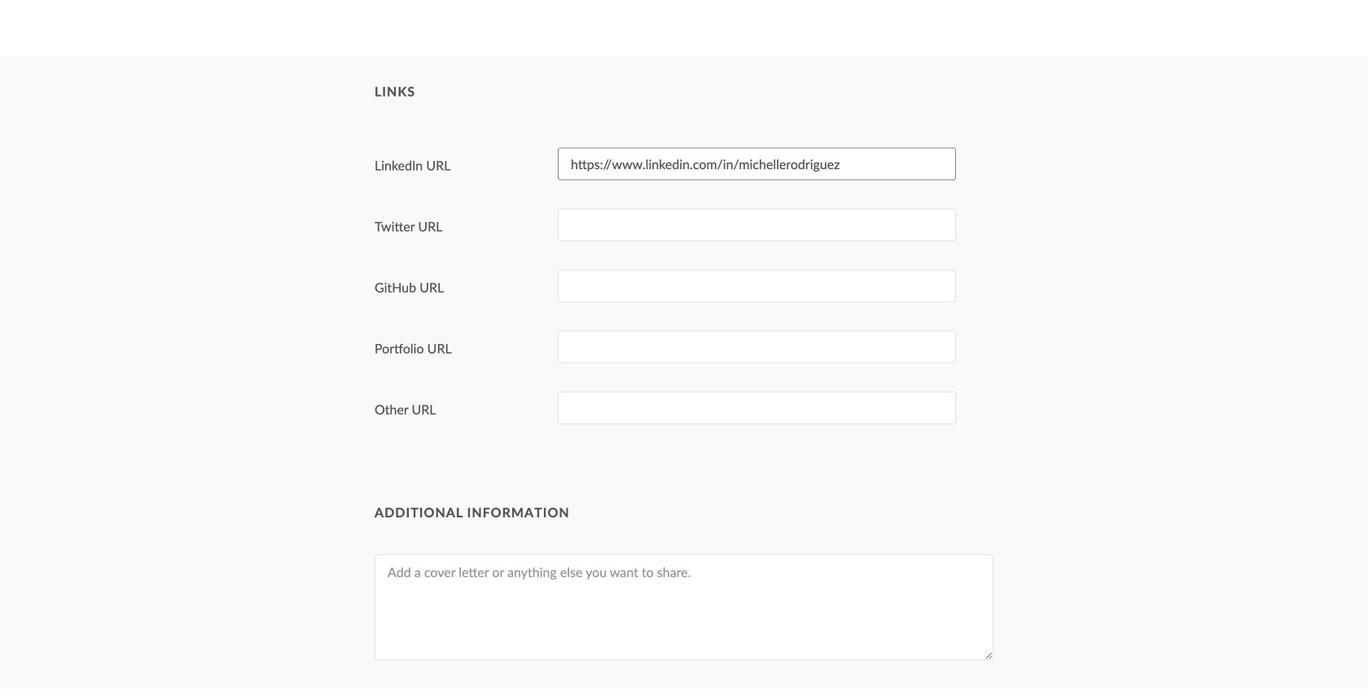 Task type: vqa. For each thing, say whether or not it's contained in the screenshot.
Add A Cover Letter Or Anything Else You Want To Share. text field
yes



Task type: locate. For each thing, give the bounding box(es) containing it.
None text field
[[558, 0, 956, 3], [558, 209, 956, 241], [558, 392, 956, 425], [558, 0, 956, 3], [558, 209, 956, 241], [558, 392, 956, 425]]

Add a cover letter or anything else you want to share. text field
[[375, 555, 993, 661]]

None text field
[[558, 148, 956, 180], [558, 270, 956, 303], [558, 331, 956, 364], [558, 148, 956, 180], [558, 270, 956, 303], [558, 331, 956, 364]]



